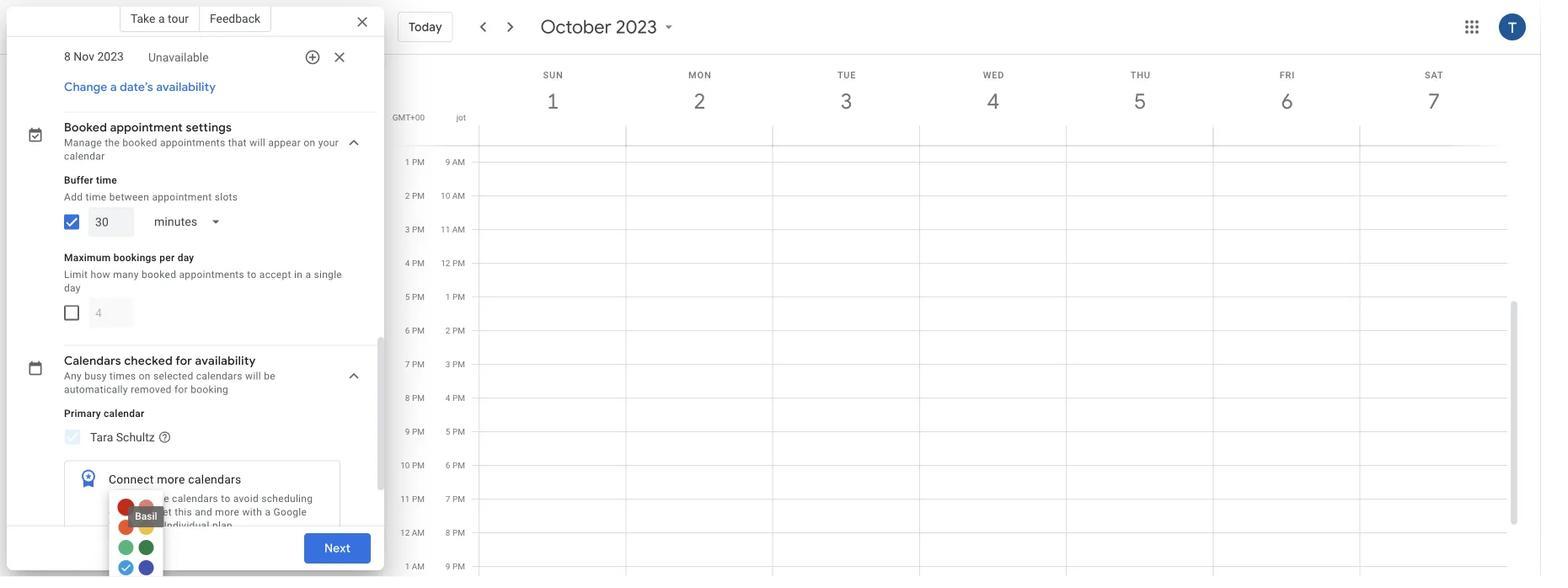Task type: describe. For each thing, give the bounding box(es) containing it.
0 horizontal spatial 3
[[405, 225, 410, 235]]

availability for for
[[195, 354, 256, 369]]

take a tour button
[[120, 5, 200, 32]]

will inside calendars checked for availability any busy times on selected calendars will be automatically removed for booking
[[245, 371, 261, 383]]

0 vertical spatial 7 pm
[[405, 360, 425, 370]]

removed
[[131, 385, 172, 396]]

0 vertical spatial 8 pm
[[405, 393, 425, 403]]

1 vertical spatial 6
[[405, 326, 410, 336]]

today button
[[398, 7, 453, 47]]

date's
[[120, 80, 153, 95]]

2023
[[616, 15, 658, 39]]

many
[[113, 269, 139, 281]]

2 column header
[[626, 55, 774, 145]]

1 vertical spatial 3 pm
[[446, 360, 465, 370]]

connect more calendars link multiple calendars to avoid scheduling conflicts. get this and more with a google workspace individual plan.
[[109, 473, 313, 532]]

0 vertical spatial 5 pm
[[405, 292, 425, 302]]

0 vertical spatial 3 pm
[[405, 225, 425, 235]]

scheduling
[[262, 493, 313, 505]]

gmt+00
[[393, 112, 425, 122]]

change a date's availability
[[64, 80, 216, 95]]

take
[[131, 11, 156, 25]]

link
[[109, 493, 128, 505]]

10 pm
[[401, 461, 425, 471]]

grid containing 1
[[391, 55, 1522, 577]]

mon 2
[[689, 70, 712, 115]]

how
[[91, 269, 110, 281]]

thu
[[1131, 70, 1151, 80]]

10 for 10 am
[[441, 191, 450, 201]]

am for 11 am
[[452, 225, 465, 235]]

am for 12 am
[[412, 528, 425, 538]]

1 am
[[405, 562, 425, 572]]

1 horizontal spatial 9 pm
[[446, 562, 465, 572]]

booked
[[64, 121, 107, 136]]

that
[[228, 138, 247, 149]]

1 down 12 am
[[405, 562, 410, 572]]

basil, set event colour menu item
[[139, 541, 154, 556]]

bookings
[[113, 252, 157, 264]]

0 horizontal spatial 8
[[405, 393, 410, 403]]

this
[[175, 507, 192, 519]]

1 vertical spatial 2
[[405, 191, 410, 201]]

individual
[[164, 520, 210, 532]]

wed 4
[[984, 70, 1005, 115]]

conflicts.
[[109, 507, 153, 519]]

sat 7
[[1426, 70, 1445, 115]]

5 column header
[[1067, 55, 1214, 145]]

on inside booked appointment settings manage the booked appointments that will appear on your calendar
[[304, 138, 316, 149]]

0 vertical spatial times
[[105, 23, 131, 35]]

appointment inside buffer time add time between appointment slots
[[152, 192, 212, 203]]

slots
[[215, 192, 238, 203]]

6 column header
[[1213, 55, 1361, 145]]

on inside calendars checked for availability any busy times on selected calendars will be automatically removed for booking
[[139, 371, 151, 383]]

1 down gmt+00
[[405, 157, 410, 167]]

tuesday, 3 october element
[[828, 82, 866, 121]]

october 2023
[[541, 15, 658, 39]]

1 vertical spatial 6 pm
[[446, 461, 465, 471]]

workspace
[[109, 520, 161, 532]]

october 2023 button
[[534, 15, 685, 39]]

specific
[[149, 23, 186, 35]]

Maximum bookings per day number field
[[95, 299, 127, 329]]

booked appointment settings manage the booked appointments that will appear on your calendar
[[64, 121, 339, 163]]

saturday, 7 october element
[[1415, 82, 1454, 121]]

the
[[105, 138, 120, 149]]

2 vertical spatial 7
[[446, 494, 451, 505]]

flamingo, set event colour menu item
[[139, 500, 154, 515]]

0 horizontal spatial 1 pm
[[405, 157, 425, 167]]

when
[[218, 23, 243, 35]]

11 pm
[[401, 494, 425, 505]]

calendar inside booked appointment settings manage the booked appointments that will appear on your calendar
[[64, 151, 105, 163]]

4 inside wed 4
[[987, 87, 999, 115]]

1 vertical spatial calendars
[[188, 473, 242, 487]]

a left "date's"
[[110, 80, 117, 95]]

with
[[242, 507, 262, 519]]

1 column header
[[479, 55, 627, 145]]

friday, 6 october element
[[1268, 82, 1307, 121]]

feedback
[[210, 11, 261, 25]]

today
[[409, 19, 442, 35]]

1 vertical spatial 4 pm
[[446, 393, 465, 403]]

plan.
[[212, 520, 235, 532]]

0 horizontal spatial 4
[[405, 258, 410, 269]]

1 vertical spatial more
[[215, 507, 240, 519]]

automatically
[[64, 385, 128, 396]]

9 am
[[446, 157, 465, 167]]

tue 3
[[838, 70, 857, 115]]

0 vertical spatial 2 pm
[[405, 191, 425, 201]]

checked
[[124, 354, 173, 369]]

wed
[[984, 70, 1005, 80]]

sat
[[1426, 70, 1445, 80]]

basil
[[135, 511, 157, 523]]

next
[[324, 541, 351, 556]]

limit
[[64, 269, 88, 281]]

am for 10 am
[[452, 191, 465, 201]]

7 inside sat 7
[[1428, 87, 1440, 115]]

1 vertical spatial 9
[[405, 427, 410, 437]]

calendars checked for availability any busy times on selected calendars will be automatically removed for booking
[[64, 354, 276, 396]]

12 for 12 am
[[400, 528, 410, 538]]

maximum bookings per day limit how many booked appointments to accept in a single day
[[64, 252, 342, 294]]

any
[[64, 371, 82, 383]]

0 vertical spatial for
[[176, 354, 192, 369]]

in
[[294, 269, 303, 281]]

unavailable
[[148, 51, 209, 64]]

connect
[[109, 473, 154, 487]]

tour
[[168, 11, 189, 25]]

next button
[[304, 529, 371, 569]]

primary calendar
[[64, 408, 145, 420]]

per
[[160, 252, 175, 264]]

change
[[64, 80, 107, 95]]

appointments inside booked appointment settings manage the booked appointments that will appear on your calendar
[[160, 138, 225, 149]]

0 vertical spatial 4 pm
[[405, 258, 425, 269]]

10 am
[[441, 191, 465, 201]]

feedback button
[[200, 5, 272, 32]]

11 for 11 pm
[[401, 494, 410, 505]]

booked inside booked appointment settings manage the booked appointments that will appear on your calendar
[[123, 138, 157, 149]]

booking
[[191, 385, 229, 396]]

appointment inside booked appointment settings manage the booked appointments that will appear on your calendar
[[110, 121, 183, 136]]

you're
[[246, 23, 274, 35]]

tangerine, set event colour menu item
[[118, 520, 134, 535]]

10 for 10 pm
[[401, 461, 410, 471]]

tara schultz
[[90, 431, 155, 445]]

selected
[[153, 371, 193, 383]]

1 vertical spatial time
[[86, 192, 107, 203]]

1 horizontal spatial 3
[[446, 360, 451, 370]]

buffer time add time between appointment slots
[[64, 175, 238, 203]]

tomato, set event colour menu item
[[118, 499, 134, 516]]

indicate times on specific dates when you're available
[[64, 23, 319, 35]]

between
[[109, 192, 149, 203]]

multiple
[[131, 493, 169, 505]]

add
[[64, 192, 83, 203]]



Task type: vqa. For each thing, say whether or not it's contained in the screenshot.
the 'birthdays' tree item
no



Task type: locate. For each thing, give the bounding box(es) containing it.
3
[[840, 87, 852, 115], [405, 225, 410, 235], [446, 360, 451, 370]]

0 horizontal spatial 9 pm
[[405, 427, 425, 437]]

0 vertical spatial 8
[[405, 393, 410, 403]]

fri
[[1280, 70, 1296, 80]]

1 horizontal spatial day
[[178, 252, 194, 264]]

3 column header
[[773, 55, 920, 145]]

0 vertical spatial appointments
[[160, 138, 225, 149]]

0 vertical spatial day
[[178, 252, 194, 264]]

calendars inside calendars checked for availability any busy times on selected calendars will be automatically removed for booking
[[196, 371, 243, 383]]

grid
[[391, 55, 1522, 577]]

2 horizontal spatial 3
[[840, 87, 852, 115]]

Buffer time number field
[[95, 208, 127, 238]]

1 horizontal spatial 4
[[446, 393, 451, 403]]

9 pm up 10 pm
[[405, 427, 425, 437]]

1 horizontal spatial 11
[[441, 225, 450, 235]]

google
[[274, 507, 307, 519]]

9 pm
[[405, 427, 425, 437], [446, 562, 465, 572]]

1 vertical spatial 8 pm
[[446, 528, 465, 538]]

0 horizontal spatial 3 pm
[[405, 225, 425, 235]]

1 horizontal spatial 6
[[446, 461, 451, 471]]

11 up 12 am
[[401, 494, 410, 505]]

7 column header
[[1360, 55, 1508, 145]]

on left your
[[304, 138, 316, 149]]

2 vertical spatial 3
[[446, 360, 451, 370]]

booked inside the maximum bookings per day limit how many booked appointments to accept in a single day
[[142, 269, 176, 281]]

0 horizontal spatial 8 pm
[[405, 393, 425, 403]]

0 vertical spatial appointment
[[110, 121, 183, 136]]

more up "multiple"
[[157, 473, 185, 487]]

0 vertical spatial 7
[[1428, 87, 1440, 115]]

times right busy
[[110, 371, 136, 383]]

2
[[693, 87, 705, 115], [405, 191, 410, 201], [446, 326, 451, 336]]

am down 9 am
[[452, 191, 465, 201]]

sun 1
[[543, 70, 564, 115]]

1 inside the sun 1
[[546, 87, 558, 115]]

2 down 12 pm
[[446, 326, 451, 336]]

1 vertical spatial booked
[[142, 269, 176, 281]]

thu 5
[[1131, 70, 1151, 115]]

appointment up the
[[110, 121, 183, 136]]

to left avoid
[[221, 493, 231, 505]]

0 vertical spatial calendars
[[196, 371, 243, 383]]

to inside the maximum bookings per day limit how many booked appointments to accept in a single day
[[247, 269, 257, 281]]

None field
[[141, 208, 235, 238]]

and
[[195, 507, 213, 519]]

1 vertical spatial 4
[[405, 258, 410, 269]]

0 horizontal spatial more
[[157, 473, 185, 487]]

0 vertical spatial 9 pm
[[405, 427, 425, 437]]

1 horizontal spatial more
[[215, 507, 240, 519]]

1 vertical spatial availability
[[195, 354, 256, 369]]

to left accept at the left top of page
[[247, 269, 257, 281]]

day right per
[[178, 252, 194, 264]]

0 vertical spatial 6
[[1281, 87, 1293, 115]]

3 pm
[[405, 225, 425, 235], [446, 360, 465, 370]]

1 vertical spatial appointments
[[179, 269, 244, 281]]

1 vertical spatial 10
[[401, 461, 410, 471]]

8 right 12 am
[[446, 528, 451, 538]]

1 vertical spatial day
[[64, 283, 81, 294]]

mon
[[689, 70, 712, 80]]

12 am
[[400, 528, 425, 538]]

1 vertical spatial 5
[[405, 292, 410, 302]]

times inside calendars checked for availability any busy times on selected calendars will be automatically removed for booking
[[110, 371, 136, 383]]

a left tour
[[158, 11, 165, 25]]

4
[[987, 87, 999, 115], [405, 258, 410, 269], [446, 393, 451, 403]]

booked right the
[[123, 138, 157, 149]]

thursday, 5 october element
[[1121, 82, 1160, 121]]

9 pm right 1 am
[[446, 562, 465, 572]]

wednesday, 4 october element
[[975, 82, 1013, 121]]

0 vertical spatial 9
[[446, 157, 450, 167]]

calendars
[[64, 354, 121, 369]]

6
[[1281, 87, 1293, 115], [405, 326, 410, 336], [446, 461, 451, 471]]

1 down sun
[[546, 87, 558, 115]]

appointments left accept at the left top of page
[[179, 269, 244, 281]]

am up 1 am
[[412, 528, 425, 538]]

a right in
[[305, 269, 311, 281]]

booked down per
[[142, 269, 176, 281]]

calendar
[[64, 151, 105, 163], [104, 408, 145, 420]]

appointments inside the maximum bookings per day limit how many booked appointments to accept in a single day
[[179, 269, 244, 281]]

manage
[[64, 138, 102, 149]]

1 horizontal spatial 2
[[446, 326, 451, 336]]

1 vertical spatial 11
[[401, 494, 410, 505]]

6 inside fri 6
[[1281, 87, 1293, 115]]

0 vertical spatial 3
[[840, 87, 852, 115]]

booked
[[123, 138, 157, 149], [142, 269, 176, 281]]

3 inside tue 3
[[840, 87, 852, 115]]

on left specific
[[134, 23, 146, 35]]

peacock, set event colour menu item
[[118, 561, 134, 576]]

time right buffer
[[96, 175, 117, 186]]

maximum
[[64, 252, 111, 264]]

time
[[96, 175, 117, 186], [86, 192, 107, 203]]

1 pm down 12 pm
[[446, 292, 465, 302]]

banana, set event colour menu item
[[139, 520, 154, 535]]

2 vertical spatial calendars
[[172, 493, 218, 505]]

sunday, 1 october element
[[534, 82, 573, 121]]

1 vertical spatial times
[[110, 371, 136, 383]]

2 vertical spatial 9
[[446, 562, 451, 572]]

5 inside thu 5
[[1134, 87, 1146, 115]]

0 horizontal spatial 2 pm
[[405, 191, 425, 201]]

2 inside mon 2
[[693, 87, 705, 115]]

1 pm left 9 am
[[405, 157, 425, 167]]

jot
[[457, 112, 466, 122]]

day down limit
[[64, 283, 81, 294]]

will left be
[[245, 371, 261, 383]]

11 down 10 am
[[441, 225, 450, 235]]

2 left 10 am
[[405, 191, 410, 201]]

10 up 11 pm
[[401, 461, 410, 471]]

12 down the 11 am
[[441, 258, 451, 269]]

1 vertical spatial appointment
[[152, 192, 212, 203]]

1 vertical spatial will
[[245, 371, 261, 383]]

0 horizontal spatial 6 pm
[[405, 326, 425, 336]]

appointment left slots
[[152, 192, 212, 203]]

be
[[264, 371, 276, 383]]

4 column header
[[920, 55, 1067, 145]]

1 vertical spatial for
[[174, 385, 188, 396]]

availability inside button
[[156, 80, 216, 95]]

on up removed
[[139, 371, 151, 383]]

busy
[[85, 371, 107, 383]]

blueberry, set event colour menu item
[[139, 561, 154, 576]]

0 horizontal spatial day
[[64, 283, 81, 294]]

fri 6
[[1280, 70, 1296, 115]]

12 down 11 pm
[[400, 528, 410, 538]]

12 for 12 pm
[[441, 258, 451, 269]]

primary
[[64, 408, 101, 420]]

change a date's availability button
[[57, 73, 223, 103]]

sage, set event colour menu item
[[118, 541, 134, 556]]

10 up the 11 am
[[441, 191, 450, 201]]

availability up booking on the left of page
[[195, 354, 256, 369]]

1 vertical spatial 8
[[446, 528, 451, 538]]

2 vertical spatial 5
[[446, 427, 451, 437]]

buffer
[[64, 175, 93, 186]]

0 horizontal spatial 7 pm
[[405, 360, 425, 370]]

settings
[[186, 121, 232, 136]]

take a tour
[[131, 11, 189, 25]]

on
[[134, 23, 146, 35], [304, 138, 316, 149], [139, 371, 151, 383]]

1 vertical spatial 7 pm
[[446, 494, 465, 505]]

am
[[452, 157, 465, 167], [452, 191, 465, 201], [452, 225, 465, 235], [412, 528, 425, 538], [412, 562, 425, 572]]

2 vertical spatial on
[[139, 371, 151, 383]]

1 down 12 pm
[[446, 292, 451, 302]]

calendar down 'manage'
[[64, 151, 105, 163]]

to inside connect more calendars link multiple calendars to avoid scheduling conflicts. get this and more with a google workspace individual plan.
[[221, 493, 231, 505]]

calendars
[[196, 371, 243, 383], [188, 473, 242, 487], [172, 493, 218, 505]]

accept
[[259, 269, 291, 281]]

8 pm
[[405, 393, 425, 403], [446, 528, 465, 538]]

2 horizontal spatial 7
[[1428, 87, 1440, 115]]

will inside booked appointment settings manage the booked appointments that will appear on your calendar
[[250, 138, 266, 149]]

1 horizontal spatial 8 pm
[[446, 528, 465, 538]]

time right add
[[86, 192, 107, 203]]

2 horizontal spatial 5
[[1134, 87, 1146, 115]]

12 pm
[[441, 258, 465, 269]]

1 vertical spatial 5 pm
[[446, 427, 465, 437]]

your
[[318, 138, 339, 149]]

am up 12 pm
[[452, 225, 465, 235]]

am up 10 am
[[452, 157, 465, 167]]

2 vertical spatial 6
[[446, 461, 451, 471]]

12
[[441, 258, 451, 269], [400, 528, 410, 538]]

am for 1 am
[[412, 562, 425, 572]]

schultz
[[116, 431, 155, 445]]

9 right 1 am
[[446, 562, 451, 572]]

1 vertical spatial 3
[[405, 225, 410, 235]]

appointments down settings
[[160, 138, 225, 149]]

1 vertical spatial on
[[304, 138, 316, 149]]

more up plan.
[[215, 507, 240, 519]]

0 horizontal spatial 4 pm
[[405, 258, 425, 269]]

tara
[[90, 431, 113, 445]]

2 pm
[[405, 191, 425, 201], [446, 326, 465, 336]]

1
[[546, 87, 558, 115], [405, 157, 410, 167], [446, 292, 451, 302], [405, 562, 410, 572]]

1 vertical spatial 2 pm
[[446, 326, 465, 336]]

2 pm down 12 pm
[[446, 326, 465, 336]]

6 pm
[[405, 326, 425, 336], [446, 461, 465, 471]]

will
[[250, 138, 266, 149], [245, 371, 261, 383]]

0 vertical spatial 1 pm
[[405, 157, 425, 167]]

get
[[156, 507, 172, 519]]

a inside connect more calendars link multiple calendars to avoid scheduling conflicts. get this and more with a google workspace individual plan.
[[265, 507, 271, 519]]

0 vertical spatial more
[[157, 473, 185, 487]]

availability inside calendars checked for availability any busy times on selected calendars will be automatically removed for booking
[[195, 354, 256, 369]]

availability
[[156, 80, 216, 95], [195, 354, 256, 369]]

0 horizontal spatial 11
[[401, 494, 410, 505]]

for down selected
[[174, 385, 188, 396]]

0 vertical spatial on
[[134, 23, 146, 35]]

dates
[[189, 23, 215, 35]]

1 vertical spatial 1 pm
[[446, 292, 465, 302]]

1 horizontal spatial 8
[[446, 528, 451, 538]]

0 horizontal spatial 12
[[400, 528, 410, 538]]

times right indicate
[[105, 23, 131, 35]]

calendar up tara schultz
[[104, 408, 145, 420]]

times
[[105, 23, 131, 35], [110, 371, 136, 383]]

9 up 10 pm
[[405, 427, 410, 437]]

2 horizontal spatial 6
[[1281, 87, 1293, 115]]

available
[[277, 23, 319, 35]]

11
[[441, 225, 450, 235], [401, 494, 410, 505]]

1 horizontal spatial 1 pm
[[446, 292, 465, 302]]

0 vertical spatial 5
[[1134, 87, 1146, 115]]

0 horizontal spatial 5 pm
[[405, 292, 425, 302]]

1 horizontal spatial 4 pm
[[446, 393, 465, 403]]

will right that
[[250, 138, 266, 149]]

Date text field
[[64, 47, 124, 68]]

8 pm up 10 pm
[[405, 393, 425, 403]]

0 vertical spatial calendar
[[64, 151, 105, 163]]

availability for date's
[[156, 80, 216, 95]]

am for 9 am
[[452, 157, 465, 167]]

a inside the maximum bookings per day limit how many booked appointments to accept in a single day
[[305, 269, 311, 281]]

8
[[405, 393, 410, 403], [446, 528, 451, 538]]

2 vertical spatial 2
[[446, 326, 451, 336]]

5 pm
[[405, 292, 425, 302], [446, 427, 465, 437]]

1 vertical spatial 9 pm
[[446, 562, 465, 572]]

1 pm
[[405, 157, 425, 167], [446, 292, 465, 302]]

indicate
[[64, 23, 102, 35]]

single
[[314, 269, 342, 281]]

9 up 10 am
[[446, 157, 450, 167]]

sun
[[543, 70, 564, 80]]

0 vertical spatial time
[[96, 175, 117, 186]]

11 am
[[441, 225, 465, 235]]

for up selected
[[176, 354, 192, 369]]

8 up 10 pm
[[405, 393, 410, 403]]

october
[[541, 15, 612, 39]]

11 for 11 am
[[441, 225, 450, 235]]

0 vertical spatial to
[[247, 269, 257, 281]]

availability down unavailable
[[156, 80, 216, 95]]

tue
[[838, 70, 857, 80]]

0 vertical spatial 4
[[987, 87, 999, 115]]

1 vertical spatial to
[[221, 493, 231, 505]]

avoid
[[233, 493, 259, 505]]

2 pm left 10 am
[[405, 191, 425, 201]]

2 down mon
[[693, 87, 705, 115]]

1 vertical spatial 12
[[400, 528, 410, 538]]

0 horizontal spatial 10
[[401, 461, 410, 471]]

1 vertical spatial calendar
[[104, 408, 145, 420]]

monday, 2 october element
[[681, 82, 719, 121]]

am down 12 am
[[412, 562, 425, 572]]

8 pm right 12 am
[[446, 528, 465, 538]]

1 horizontal spatial 7
[[446, 494, 451, 505]]

4 pm
[[405, 258, 425, 269], [446, 393, 465, 403]]

0 vertical spatial booked
[[123, 138, 157, 149]]

a right with
[[265, 507, 271, 519]]

0 horizontal spatial 6
[[405, 326, 410, 336]]

0 horizontal spatial 7
[[405, 360, 410, 370]]

1 horizontal spatial to
[[247, 269, 257, 281]]

appear
[[268, 138, 301, 149]]

appointment
[[110, 121, 183, 136], [152, 192, 212, 203]]

5
[[1134, 87, 1146, 115], [405, 292, 410, 302], [446, 427, 451, 437]]

1 horizontal spatial 3 pm
[[446, 360, 465, 370]]

1 horizontal spatial 6 pm
[[446, 461, 465, 471]]



